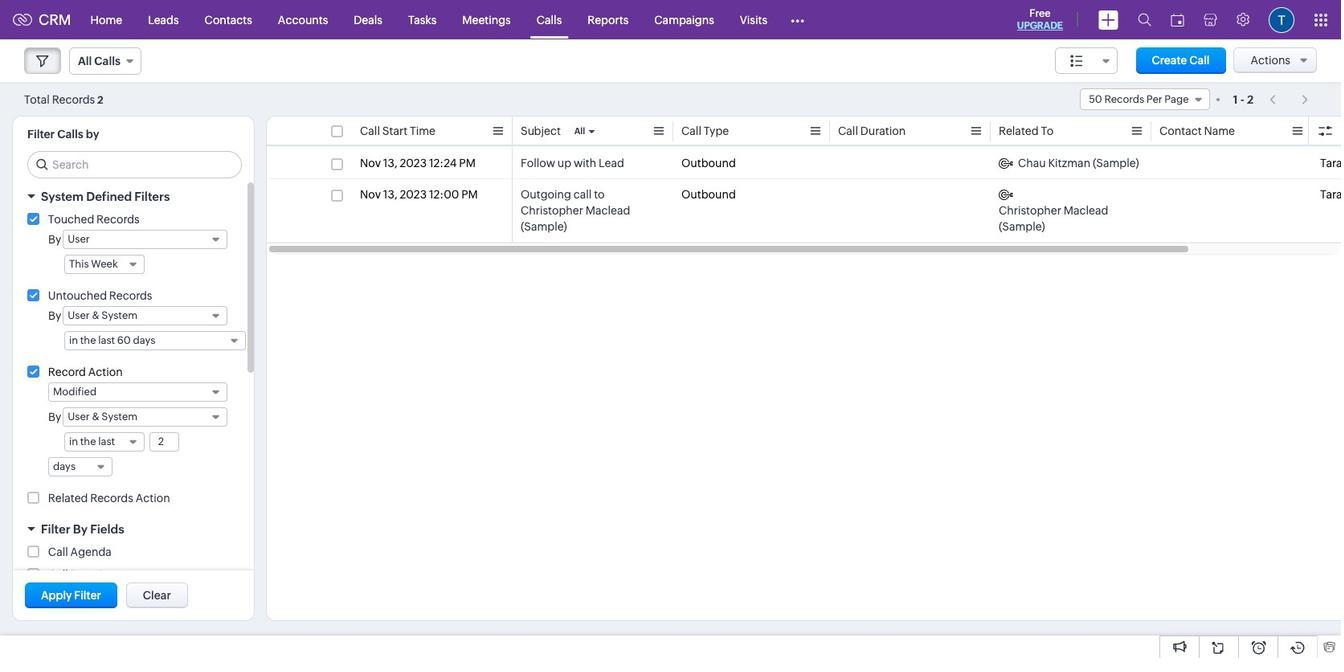 Task type: locate. For each thing, give the bounding box(es) containing it.
the
[[80, 334, 96, 346], [80, 435, 96, 448]]

2 for total records 2
[[97, 94, 103, 106]]

1 user from the top
[[68, 233, 90, 245]]

row group
[[267, 148, 1341, 243]]

1 horizontal spatial action
[[136, 492, 170, 505]]

2 vertical spatial user
[[68, 411, 90, 423]]

home
[[90, 13, 122, 26]]

related left to
[[999, 125, 1039, 137]]

up
[[558, 157, 571, 170]]

2 & from the top
[[92, 411, 99, 423]]

0 vertical spatial all
[[78, 55, 92, 67]]

records up filter calls by
[[52, 93, 95, 106]]

tara
[[1320, 157, 1341, 170], [1320, 188, 1341, 201]]

1 vertical spatial 13,
[[383, 188, 397, 201]]

filter inside filter by fields 'dropdown button'
[[41, 522, 70, 536]]

0 horizontal spatial call duration
[[48, 568, 116, 581]]

0 vertical spatial calls
[[537, 13, 562, 26]]

Modified field
[[48, 382, 227, 402]]

system up touched on the left of the page
[[41, 190, 84, 203]]

days
[[133, 334, 155, 346], [53, 460, 76, 472]]

meetings
[[462, 13, 511, 26]]

1 horizontal spatial calls
[[94, 55, 120, 67]]

calls inside field
[[94, 55, 120, 67]]

0 horizontal spatial calls
[[57, 128, 83, 141]]

days field
[[48, 457, 112, 476]]

user & system up the in the last "field"
[[68, 411, 137, 423]]

system up the in the last "field"
[[102, 411, 137, 423]]

system
[[41, 190, 84, 203], [102, 309, 137, 321], [102, 411, 137, 423]]

(sample) inside christopher maclead (sample)
[[999, 220, 1045, 233]]

1 vertical spatial user
[[68, 309, 90, 321]]

2023 left 12:00
[[400, 188, 427, 201]]

calls down home
[[94, 55, 120, 67]]

user down touched on the left of the page
[[68, 233, 90, 245]]

0 vertical spatial days
[[133, 334, 155, 346]]

all up total records 2
[[78, 55, 92, 67]]

filter down total
[[27, 128, 55, 141]]

2 the from the top
[[80, 435, 96, 448]]

1 horizontal spatial related
[[999, 125, 1039, 137]]

the inside field
[[80, 334, 96, 346]]

call duration
[[838, 125, 906, 137], [48, 568, 116, 581]]

christopher down outgoing
[[521, 204, 583, 217]]

calendar image
[[1171, 13, 1184, 26]]

0 vertical spatial user & system
[[68, 309, 137, 321]]

filter calls by
[[27, 128, 99, 141]]

1 tara from the top
[[1320, 157, 1341, 170]]

2
[[1247, 93, 1254, 106], [97, 94, 103, 106]]

last inside "field"
[[98, 435, 115, 448]]

related down days 'field'
[[48, 492, 88, 505]]

by up call agenda
[[73, 522, 88, 536]]

1 horizontal spatial maclead
[[1064, 204, 1108, 217]]

1 horizontal spatial christopher
[[999, 204, 1061, 217]]

1 vertical spatial pm
[[461, 188, 478, 201]]

filter up call agenda
[[41, 522, 70, 536]]

0 horizontal spatial days
[[53, 460, 76, 472]]

campaigns link
[[641, 0, 727, 39]]

in
[[69, 334, 78, 346], [69, 435, 78, 448]]

1 outbound from the top
[[681, 157, 736, 170]]

in inside 'in the last 60 days' field
[[69, 334, 78, 346]]

2 tara from the top
[[1320, 188, 1341, 201]]

by
[[48, 233, 61, 246], [48, 309, 61, 322], [48, 411, 61, 423], [73, 522, 88, 536]]

system up 60
[[102, 309, 137, 321]]

last inside field
[[98, 334, 115, 346]]

days right 60
[[133, 334, 155, 346]]

records up the fields
[[90, 492, 133, 505]]

days down in the last at bottom left
[[53, 460, 76, 472]]

action down in the last 60 days
[[88, 366, 123, 378]]

13, for nov 13, 2023 12:00 pm
[[383, 188, 397, 201]]

0 vertical spatial tara
[[1320, 157, 1341, 170]]

2023 for 12:00
[[400, 188, 427, 201]]

1 horizontal spatial duration
[[860, 125, 906, 137]]

action
[[88, 366, 123, 378], [136, 492, 170, 505]]

agenda
[[70, 546, 112, 558]]

related for related to
[[999, 125, 1039, 137]]

in for in the last 60 days
[[69, 334, 78, 346]]

contact
[[1159, 125, 1202, 137]]

0 vertical spatial user & system field
[[63, 306, 227, 325]]

nov for nov 13, 2023 12:24 pm
[[360, 157, 381, 170]]

user down modified
[[68, 411, 90, 423]]

record action
[[48, 366, 123, 378]]

duration
[[860, 125, 906, 137], [70, 568, 116, 581]]

user down 'untouched'
[[68, 309, 90, 321]]

actions
[[1251, 54, 1290, 67]]

the inside "field"
[[80, 435, 96, 448]]

1 horizontal spatial 2
[[1247, 93, 1254, 106]]

filter inside apply filter button
[[74, 589, 101, 602]]

1 vertical spatial last
[[98, 435, 115, 448]]

last left 60
[[98, 334, 115, 346]]

1 vertical spatial 2023
[[400, 188, 427, 201]]

pm
[[459, 157, 476, 170], [461, 188, 478, 201]]

1 vertical spatial filter
[[41, 522, 70, 536]]

1 vertical spatial the
[[80, 435, 96, 448]]

2 up by
[[97, 94, 103, 106]]

in up record in the bottom left of the page
[[69, 334, 78, 346]]

records inside field
[[1104, 93, 1144, 105]]

(sample) for chau kitzman (sample)
[[1093, 157, 1139, 170]]

0 horizontal spatial related
[[48, 492, 88, 505]]

1 christopher from the left
[[521, 204, 583, 217]]

all for all calls
[[78, 55, 92, 67]]

contact name
[[1159, 125, 1235, 137]]

1 vertical spatial related
[[48, 492, 88, 505]]

Other Modules field
[[780, 7, 815, 33]]

2023 left 12:24
[[400, 157, 427, 170]]

50 records per page
[[1089, 93, 1189, 105]]

1 vertical spatial outbound
[[681, 188, 736, 201]]

1 vertical spatial &
[[92, 411, 99, 423]]

1 the from the top
[[80, 334, 96, 346]]

related
[[999, 125, 1039, 137], [48, 492, 88, 505]]

This Week field
[[64, 255, 145, 274]]

0 vertical spatial the
[[80, 334, 96, 346]]

1 horizontal spatial (sample)
[[999, 220, 1045, 233]]

(sample)
[[1093, 157, 1139, 170], [521, 220, 567, 233], [999, 220, 1045, 233]]

0 vertical spatial in
[[69, 334, 78, 346]]

(sample) down chau
[[999, 220, 1045, 233]]

1 vertical spatial all
[[574, 126, 585, 136]]

Search text field
[[28, 152, 241, 178]]

leads
[[148, 13, 179, 26]]

1 vertical spatial tara
[[1320, 188, 1341, 201]]

2 vertical spatial filter
[[74, 589, 101, 602]]

user & system field down modified field
[[63, 407, 227, 427]]

pm right 12:24
[[459, 157, 476, 170]]

filter
[[27, 128, 55, 141], [41, 522, 70, 536], [74, 589, 101, 602]]

1 2023 from the top
[[400, 157, 427, 170]]

in inside the in the last "field"
[[69, 435, 78, 448]]

2 user & system from the top
[[68, 411, 137, 423]]

User & System field
[[63, 306, 227, 325], [63, 407, 227, 427]]

days inside field
[[133, 334, 155, 346]]

0 vertical spatial related
[[999, 125, 1039, 137]]

2 vertical spatial calls
[[57, 128, 83, 141]]

maclead down to
[[586, 204, 630, 217]]

related for related records action
[[48, 492, 88, 505]]

0 vertical spatial last
[[98, 334, 115, 346]]

0 horizontal spatial maclead
[[586, 204, 630, 217]]

system defined filters
[[41, 190, 170, 203]]

records down this week field
[[109, 289, 152, 302]]

1 vertical spatial nov
[[360, 188, 381, 201]]

13,
[[383, 157, 397, 170], [383, 188, 397, 201]]

None text field
[[150, 433, 178, 451]]

0 vertical spatial nov
[[360, 157, 381, 170]]

1 horizontal spatial all
[[574, 126, 585, 136]]

0 vertical spatial 13,
[[383, 157, 397, 170]]

13, down start
[[383, 157, 397, 170]]

nov
[[360, 157, 381, 170], [360, 188, 381, 201]]

1 vertical spatial in
[[69, 435, 78, 448]]

system defined filters button
[[13, 182, 254, 211]]

(sample) down outgoing
[[521, 220, 567, 233]]

action up filter by fields 'dropdown button'
[[136, 492, 170, 505]]

0 horizontal spatial 2
[[97, 94, 103, 106]]

1 vertical spatial user & system
[[68, 411, 137, 423]]

size image
[[1070, 54, 1083, 68]]

1 vertical spatial action
[[136, 492, 170, 505]]

3 user from the top
[[68, 411, 90, 423]]

user & system
[[68, 309, 137, 321], [68, 411, 137, 423]]

outbound for outgoing call to christopher maclead (sample)
[[681, 188, 736, 201]]

2023
[[400, 157, 427, 170], [400, 188, 427, 201]]

outbound
[[681, 157, 736, 170], [681, 188, 736, 201]]

2 nov from the top
[[360, 188, 381, 201]]

campaigns
[[654, 13, 714, 26]]

2 13, from the top
[[383, 188, 397, 201]]

user & system field up 'in the last 60 days' field
[[63, 306, 227, 325]]

maclead down chau kitzman (sample)
[[1064, 204, 1108, 217]]

nov 13, 2023 12:00 pm
[[360, 188, 478, 201]]

the up record action
[[80, 334, 96, 346]]

2 user from the top
[[68, 309, 90, 321]]

1 user & system from the top
[[68, 309, 137, 321]]

user
[[68, 233, 90, 245], [68, 309, 90, 321], [68, 411, 90, 423]]

0 horizontal spatial christopher
[[521, 204, 583, 217]]

records down defined
[[97, 213, 140, 226]]

all
[[78, 55, 92, 67], [574, 126, 585, 136]]

0 vertical spatial system
[[41, 190, 84, 203]]

1 user & system field from the top
[[63, 306, 227, 325]]

pm right 12:00
[[461, 188, 478, 201]]

filter by fields
[[41, 522, 124, 536]]

1 in from the top
[[69, 334, 78, 346]]

call inside create call button
[[1189, 54, 1210, 67]]

visits link
[[727, 0, 780, 39]]

in the last 60 days field
[[64, 331, 246, 350]]

& up in the last at bottom left
[[92, 411, 99, 423]]

page
[[1164, 93, 1189, 105]]

2 horizontal spatial (sample)
[[1093, 157, 1139, 170]]

0 vertical spatial user
[[68, 233, 90, 245]]

1 13, from the top
[[383, 157, 397, 170]]

0 horizontal spatial duration
[[70, 568, 116, 581]]

filters
[[134, 190, 170, 203]]

filter right apply
[[74, 589, 101, 602]]

christopher down chau
[[999, 204, 1061, 217]]

0 vertical spatial &
[[92, 309, 99, 321]]

2 horizontal spatial calls
[[537, 13, 562, 26]]

None field
[[1055, 47, 1117, 74]]

0 horizontal spatial action
[[88, 366, 123, 378]]

1 nov from the top
[[360, 157, 381, 170]]

1 horizontal spatial call duration
[[838, 125, 906, 137]]

2 2023 from the top
[[400, 188, 427, 201]]

nov down call start time
[[360, 157, 381, 170]]

type
[[704, 125, 729, 137]]

the up days 'field'
[[80, 435, 96, 448]]

1 horizontal spatial days
[[133, 334, 155, 346]]

maclead
[[586, 204, 630, 217], [1064, 204, 1108, 217]]

2 last from the top
[[98, 435, 115, 448]]

2 maclead from the left
[[1064, 204, 1108, 217]]

search element
[[1128, 0, 1161, 39]]

All Calls field
[[69, 47, 141, 75]]

0 vertical spatial 2023
[[400, 157, 427, 170]]

records right 50
[[1104, 93, 1144, 105]]

0 vertical spatial filter
[[27, 128, 55, 141]]

calls left reports
[[537, 13, 562, 26]]

0 vertical spatial pm
[[459, 157, 476, 170]]

1 vertical spatial calls
[[94, 55, 120, 67]]

accounts link
[[265, 0, 341, 39]]

2 christopher from the left
[[999, 204, 1061, 217]]

2 outbound from the top
[[681, 188, 736, 201]]

12:24
[[429, 157, 457, 170]]

2 inside total records 2
[[97, 94, 103, 106]]

navigation
[[1262, 88, 1317, 111]]

records for 50
[[1104, 93, 1144, 105]]

all inside field
[[78, 55, 92, 67]]

0 vertical spatial duration
[[860, 125, 906, 137]]

follow up with lead link
[[521, 155, 624, 171]]

nov down nov 13, 2023 12:24 pm
[[360, 188, 381, 201]]

0 vertical spatial outbound
[[681, 157, 736, 170]]

maclead inside christopher maclead (sample)
[[1064, 204, 1108, 217]]

0 horizontal spatial (sample)
[[521, 220, 567, 233]]

calls left by
[[57, 128, 83, 141]]

1 vertical spatial user & system field
[[63, 407, 227, 427]]

pm for nov 13, 2023 12:00 pm
[[461, 188, 478, 201]]

1 vertical spatial days
[[53, 460, 76, 472]]

(sample) right 'kitzman' in the top of the page
[[1093, 157, 1139, 170]]

2 right -
[[1247, 93, 1254, 106]]

2 user & system field from the top
[[63, 407, 227, 427]]

0 horizontal spatial all
[[78, 55, 92, 67]]

user & system down untouched records
[[68, 309, 137, 321]]

call type
[[681, 125, 729, 137]]

1 last from the top
[[98, 334, 115, 346]]

call
[[573, 188, 592, 201]]

last for in the last
[[98, 435, 115, 448]]

last up days 'field'
[[98, 435, 115, 448]]

system inside dropdown button
[[41, 190, 84, 203]]

1 maclead from the left
[[586, 204, 630, 217]]

by down touched on the left of the page
[[48, 233, 61, 246]]

the for in the last
[[80, 435, 96, 448]]

in up days 'field'
[[69, 435, 78, 448]]

all up with
[[574, 126, 585, 136]]

2 in from the top
[[69, 435, 78, 448]]

& down untouched records
[[92, 309, 99, 321]]

13, down nov 13, 2023 12:24 pm
[[383, 188, 397, 201]]



Task type: vqa. For each thing, say whether or not it's contained in the screenshot.
Open to the right
no



Task type: describe. For each thing, give the bounding box(es) containing it.
(sample) inside outgoing call to christopher maclead (sample)
[[521, 220, 567, 233]]

contacts link
[[192, 0, 265, 39]]

visits
[[740, 13, 767, 26]]

1 & from the top
[[92, 309, 99, 321]]

records for related
[[90, 492, 133, 505]]

in the last
[[69, 435, 115, 448]]

accounts
[[278, 13, 328, 26]]

crm link
[[13, 11, 71, 28]]

1 - 2
[[1233, 93, 1254, 106]]

outbound for follow up with lead
[[681, 157, 736, 170]]

to
[[1041, 125, 1054, 137]]

user & system for 1st user & system field from the bottom of the page
[[68, 411, 137, 423]]

user inside field
[[68, 233, 90, 245]]

last for in the last 60 days
[[98, 334, 115, 346]]

christopher inside christopher maclead (sample)
[[999, 204, 1061, 217]]

leads link
[[135, 0, 192, 39]]

by down 'untouched'
[[48, 309, 61, 322]]

by
[[86, 128, 99, 141]]

time
[[410, 125, 435, 137]]

in the last field
[[64, 432, 145, 452]]

all calls
[[78, 55, 120, 67]]

call agenda
[[48, 546, 112, 558]]

meetings link
[[449, 0, 524, 39]]

touched records
[[48, 213, 140, 226]]

50 Records Per Page field
[[1080, 88, 1210, 110]]

maclead inside outgoing call to christopher maclead (sample)
[[586, 204, 630, 217]]

1 vertical spatial system
[[102, 309, 137, 321]]

filter for filter by fields
[[41, 522, 70, 536]]

lead
[[599, 157, 624, 170]]

outgoing
[[521, 188, 571, 201]]

filter by fields button
[[13, 515, 254, 543]]

deals
[[354, 13, 382, 26]]

1 vertical spatial duration
[[70, 568, 116, 581]]

deals link
[[341, 0, 395, 39]]

call start time
[[360, 125, 435, 137]]

0 vertical spatial action
[[88, 366, 123, 378]]

0 vertical spatial call duration
[[838, 125, 906, 137]]

outgoing call to christopher maclead (sample)
[[521, 188, 630, 233]]

with
[[574, 157, 596, 170]]

records for touched
[[97, 213, 140, 226]]

calls for filter calls by
[[57, 128, 83, 141]]

touched
[[48, 213, 94, 226]]

13, for nov 13, 2023 12:24 pm
[[383, 157, 397, 170]]

2 vertical spatial system
[[102, 411, 137, 423]]

days inside 'field'
[[53, 460, 76, 472]]

reports link
[[575, 0, 641, 39]]

chau kitzman (sample) link
[[999, 155, 1139, 171]]

untouched records
[[48, 289, 152, 302]]

nov for nov 13, 2023 12:00 pm
[[360, 188, 381, 201]]

week
[[91, 258, 118, 270]]

calls link
[[524, 0, 575, 39]]

related records action
[[48, 492, 170, 505]]

home link
[[78, 0, 135, 39]]

search image
[[1138, 13, 1151, 27]]

-
[[1240, 93, 1244, 106]]

create menu element
[[1089, 0, 1128, 39]]

name
[[1204, 125, 1235, 137]]

crm
[[39, 11, 71, 28]]

2 for 1 - 2
[[1247, 93, 1254, 106]]

clear
[[143, 589, 171, 602]]

contacts
[[205, 13, 252, 26]]

per
[[1146, 93, 1162, 105]]

this week
[[69, 258, 118, 270]]

user & system for 2nd user & system field from the bottom of the page
[[68, 309, 137, 321]]

chau
[[1018, 157, 1046, 170]]

records for total
[[52, 93, 95, 106]]

follow up with lead
[[521, 157, 624, 170]]

in the last 60 days
[[69, 334, 155, 346]]

start
[[382, 125, 407, 137]]

1
[[1233, 93, 1238, 106]]

profile element
[[1259, 0, 1304, 39]]

to
[[594, 188, 605, 201]]

create call button
[[1136, 47, 1226, 74]]

1 vertical spatial call duration
[[48, 568, 116, 581]]

by inside filter by fields 'dropdown button'
[[73, 522, 88, 536]]

nov 13, 2023 12:24 pm
[[360, 157, 476, 170]]

follow
[[521, 157, 555, 170]]

free
[[1029, 7, 1051, 19]]

christopher inside outgoing call to christopher maclead (sample)
[[521, 204, 583, 217]]

this
[[69, 258, 89, 270]]

call 
[[1320, 125, 1341, 137]]

related to
[[999, 125, 1054, 137]]

12:00
[[429, 188, 459, 201]]

records for untouched
[[109, 289, 152, 302]]

christopher maclead (sample) link
[[999, 186, 1143, 235]]

tasks link
[[395, 0, 449, 39]]

untouched
[[48, 289, 107, 302]]

create
[[1152, 54, 1187, 67]]

tara for christopher maclead (sample)
[[1320, 188, 1341, 201]]

row group containing nov 13, 2023 12:24 pm
[[267, 148, 1341, 243]]

User field
[[63, 230, 227, 249]]

reports
[[588, 13, 629, 26]]

tasks
[[408, 13, 437, 26]]

in for in the last
[[69, 435, 78, 448]]

calls for all calls
[[94, 55, 120, 67]]

the for in the last 60 days
[[80, 334, 96, 346]]

profile image
[[1269, 7, 1294, 33]]

all for all
[[574, 126, 585, 136]]

modified
[[53, 386, 97, 398]]

record
[[48, 366, 86, 378]]

defined
[[86, 190, 132, 203]]

total records 2
[[24, 93, 103, 106]]

50
[[1089, 93, 1102, 105]]

apply
[[41, 589, 72, 602]]

apply filter button
[[25, 583, 117, 608]]

create menu image
[[1098, 10, 1118, 29]]

tara for chau kitzman (sample)
[[1320, 157, 1341, 170]]

subject
[[521, 125, 561, 137]]

60
[[117, 334, 131, 346]]

chau kitzman (sample)
[[1018, 157, 1139, 170]]

filter for filter calls by
[[27, 128, 55, 141]]

apply filter
[[41, 589, 101, 602]]

by down modified
[[48, 411, 61, 423]]

outgoing call to christopher maclead (sample) link
[[521, 186, 665, 235]]

pm for nov 13, 2023 12:24 pm
[[459, 157, 476, 170]]

total
[[24, 93, 50, 106]]

kitzman
[[1048, 157, 1090, 170]]

free upgrade
[[1017, 7, 1063, 31]]

2023 for 12:24
[[400, 157, 427, 170]]

(sample) for christopher maclead (sample)
[[999, 220, 1045, 233]]

create call
[[1152, 54, 1210, 67]]

christopher maclead (sample)
[[999, 204, 1108, 233]]

fields
[[90, 522, 124, 536]]

upgrade
[[1017, 20, 1063, 31]]



